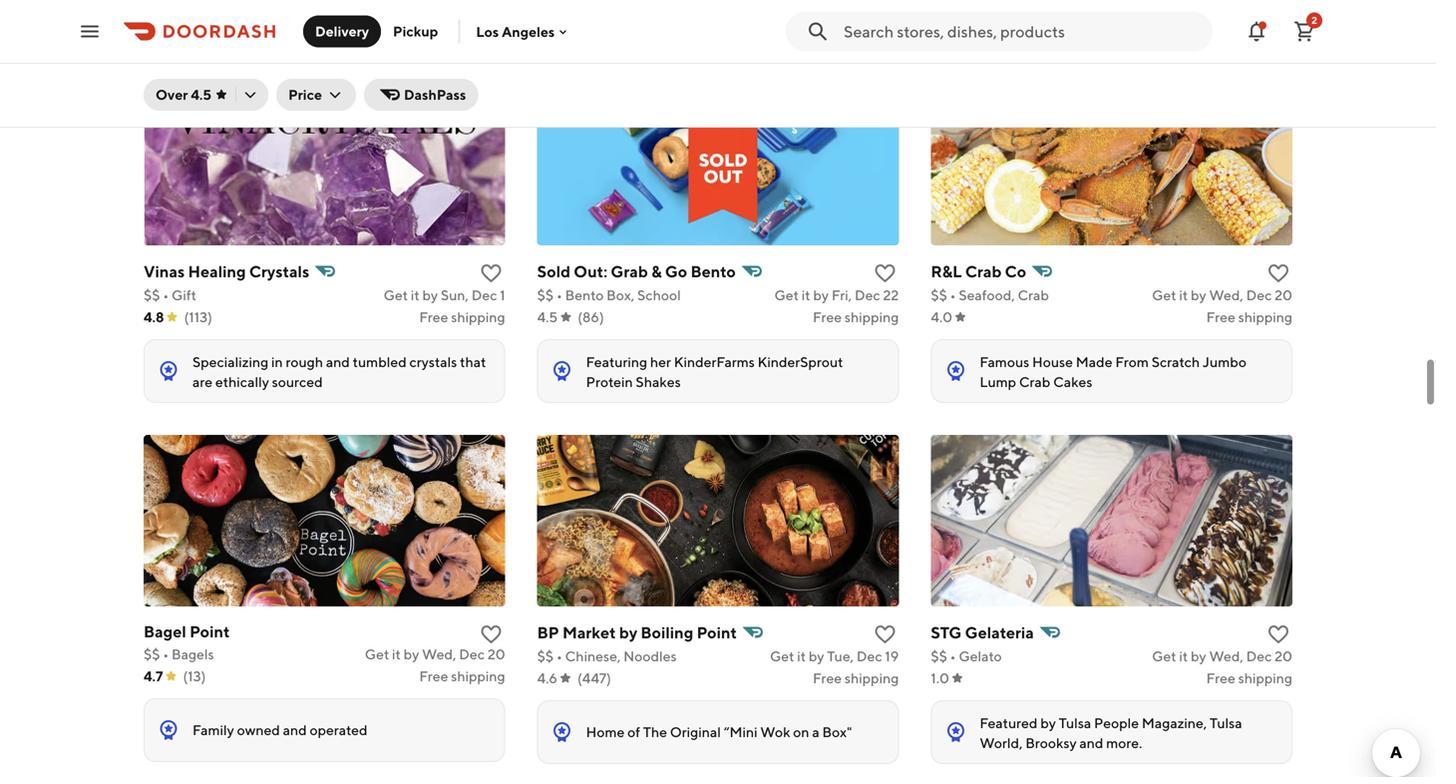 Task type: describe. For each thing, give the bounding box(es) containing it.
2 button
[[1285, 11, 1325, 51]]

free shipping left "4.6"
[[419, 668, 505, 684]]

19
[[885, 648, 899, 664]]

get it by wed, dec 20 for r&l crab co
[[1152, 287, 1293, 303]]

famous
[[980, 354, 1030, 370]]

and inside specializing in rough and tumbled crystals that are ethically sourced
[[326, 354, 350, 370]]

famous house made from scratch jumbo lump crab cakes
[[980, 354, 1247, 390]]

get for sold out: grab & go bento
[[775, 287, 799, 303]]

gelato
[[959, 648, 1002, 664]]

1 items, open order cart image
[[1293, 19, 1317, 43]]

shakes
[[636, 374, 681, 390]]

(113)
[[184, 309, 212, 325]]

price button
[[276, 79, 356, 111]]

market
[[563, 623, 616, 642]]

get up operated on the left bottom
[[365, 646, 389, 662]]

by for famous house made from scratch jumbo lump crab cakes
[[1191, 287, 1207, 303]]

(13)
[[183, 668, 206, 684]]

1.0
[[931, 670, 950, 686]]

by for home of the original "mini wok on a box"
[[809, 648, 825, 664]]

crystals
[[410, 354, 457, 370]]

recommended
[[193, 12, 290, 29]]

protein
[[586, 374, 633, 390]]

$$ • chinese, noodles
[[537, 648, 677, 664]]

$$ • bento box, school
[[537, 287, 681, 303]]

family owned and operated
[[193, 722, 368, 738]]

$$ • gelato
[[931, 648, 1002, 664]]

$$ up 4.7 on the bottom of the page
[[144, 646, 160, 662]]

sold out: grab & go bento
[[537, 262, 736, 281]]

featured by tulsa people magazine, tulsa world, brooksy and more.
[[980, 715, 1243, 751]]

free shipping for bp market by boiling point
[[813, 670, 899, 686]]

dashpass button
[[364, 79, 478, 111]]

free shipping for r&l crab co
[[1207, 309, 1293, 325]]

specializing
[[193, 354, 269, 370]]

original
[[670, 724, 721, 740]]

noodles
[[624, 648, 677, 664]]

los angeles button
[[476, 23, 571, 40]]

2
[[1312, 14, 1318, 26]]

sourced
[[272, 374, 323, 390]]

out:
[[574, 262, 608, 281]]

sun,
[[441, 287, 469, 303]]

get it by wed, dec 20 for stg gelateria
[[1152, 648, 1293, 664]]

click to add this store to your saved list image for grab
[[873, 261, 897, 285]]

kindersprout
[[758, 354, 844, 370]]

get it by sun, dec 1
[[384, 287, 505, 303]]

• down stg
[[950, 648, 956, 664]]

a
[[812, 724, 820, 740]]

shipping for r&l crab co
[[1239, 309, 1293, 325]]

2 tulsa from the left
[[1210, 715, 1243, 731]]

by for featuring her kinderfarms kindersprout protein shakes
[[813, 287, 829, 303]]

$$ for by
[[537, 648, 554, 664]]

by inside featured by tulsa people magazine, tulsa world, brooksy and more.
[[1041, 715, 1056, 731]]

open menu image
[[78, 19, 102, 43]]

box,
[[607, 287, 635, 303]]

it for sold out: grab & go bento
[[802, 287, 811, 303]]

are
[[193, 374, 213, 390]]

bp
[[537, 623, 559, 642]]

free for stg gelateria
[[1207, 670, 1236, 686]]

(447)
[[578, 670, 612, 686]]

her
[[650, 354, 671, 370]]

• for by
[[557, 648, 563, 664]]

vinas healing crystals
[[144, 262, 310, 281]]

on
[[793, 724, 810, 740]]

1 vertical spatial crab
[[1018, 287, 1049, 303]]

over 4.5 button
[[144, 79, 268, 111]]

$$ for grab
[[537, 287, 554, 303]]

crystals
[[249, 262, 310, 281]]

featured
[[980, 715, 1038, 731]]

free for vinas healing crystals
[[419, 309, 448, 325]]

scratch
[[1152, 354, 1200, 370]]

fri,
[[832, 287, 852, 303]]

magazine,
[[1142, 715, 1207, 731]]

4.6
[[537, 670, 558, 686]]

house
[[1033, 354, 1074, 370]]

$$ • gift
[[144, 287, 196, 303]]

get for bp market by boiling point
[[770, 648, 795, 664]]

angeles
[[502, 23, 555, 40]]

dec for r&l crab co
[[1247, 287, 1272, 303]]

go
[[665, 262, 688, 281]]

shipping for sold out: grab & go bento
[[845, 309, 899, 325]]

"sf eater award" restaurant and sf chronicle recommended list
[[193, 0, 485, 29]]

sold
[[537, 262, 571, 281]]

grab
[[611, 262, 648, 281]]

22
[[883, 287, 899, 303]]

4.8
[[144, 309, 164, 325]]

lump
[[980, 374, 1017, 390]]

jumbo
[[1203, 354, 1247, 370]]

and right the owned
[[283, 722, 307, 738]]

of
[[628, 724, 641, 740]]

1 tulsa from the left
[[1059, 715, 1092, 731]]

• for co
[[950, 287, 956, 303]]

crab inside famous house made from scratch jumbo lump crab cakes
[[1020, 374, 1051, 390]]

vinas
[[144, 262, 185, 281]]

free shipping for sold out: grab & go bento
[[813, 309, 899, 325]]

pickup button
[[381, 15, 450, 47]]

los
[[476, 23, 499, 40]]

free shipping for vinas healing crystals
[[419, 309, 505, 325]]

specializing in rough and tumbled crystals that are ethically sourced
[[193, 354, 486, 390]]

0 horizontal spatial bento
[[565, 287, 604, 303]]

over
[[156, 86, 188, 103]]

eater
[[218, 0, 252, 9]]

dec for vinas healing crystals
[[472, 287, 497, 303]]

it for stg gelateria
[[1180, 648, 1188, 664]]

boiling
[[641, 623, 694, 642]]



Task type: vqa. For each thing, say whether or not it's contained in the screenshot.


Task type: locate. For each thing, give the bounding box(es) containing it.
0 vertical spatial crab
[[966, 262, 1002, 281]]

box"
[[823, 724, 852, 740]]

tumbled
[[353, 354, 407, 370]]

it for vinas healing crystals
[[411, 287, 420, 303]]

bento up (86)
[[565, 287, 604, 303]]

4.5 left (86)
[[537, 309, 558, 325]]

&
[[652, 262, 662, 281]]

home
[[586, 724, 625, 740]]

2 vertical spatial crab
[[1020, 374, 1051, 390]]

owned
[[237, 722, 280, 738]]

$$ for co
[[931, 287, 948, 303]]

school
[[638, 287, 681, 303]]

20 for r&l crab co
[[1275, 287, 1293, 303]]

• down sold at the left of page
[[557, 287, 563, 303]]

and
[[377, 0, 401, 9], [326, 354, 350, 370], [283, 722, 307, 738], [1080, 735, 1104, 751]]

$$ up 4.0 at top right
[[931, 287, 948, 303]]

0 vertical spatial bento
[[691, 262, 736, 281]]

dec for sold out: grab & go bento
[[855, 287, 881, 303]]

• down bagel on the left bottom of the page
[[163, 646, 169, 662]]

$$ • bagels
[[144, 646, 214, 662]]

0 vertical spatial 4.5
[[191, 86, 212, 103]]

kinderfarms
[[674, 354, 755, 370]]

los angeles
[[476, 23, 555, 40]]

$$ up 1.0
[[931, 648, 948, 664]]

get it by fri, dec 22
[[775, 287, 899, 303]]

get for stg gelateria
[[1152, 648, 1177, 664]]

$$ down sold at the left of page
[[537, 287, 554, 303]]

ethically
[[215, 374, 269, 390]]

bagels
[[172, 646, 214, 662]]

•
[[163, 287, 169, 303], [557, 287, 563, 303], [950, 287, 956, 303], [163, 646, 169, 662], [557, 648, 563, 664], [950, 648, 956, 664]]

world,
[[980, 735, 1023, 751]]

tue,
[[827, 648, 854, 664]]

crab down co
[[1018, 287, 1049, 303]]

free shipping down the tue,
[[813, 670, 899, 686]]

restaurant
[[304, 0, 374, 9]]

co
[[1005, 262, 1027, 281]]

get for r&l crab co
[[1152, 287, 1177, 303]]

4.5 right over at top
[[191, 86, 212, 103]]

and down people
[[1080, 735, 1104, 751]]

1 horizontal spatial tulsa
[[1210, 715, 1243, 731]]

seafood,
[[959, 287, 1015, 303]]

operated
[[310, 722, 368, 738]]

free for sold out: grab & go bento
[[813, 309, 842, 325]]

and inside "sf eater award" restaurant and sf chronicle recommended list
[[377, 0, 401, 9]]

wed, for stg gelateria
[[1210, 648, 1244, 664]]

featuring
[[586, 354, 648, 370]]

20 for stg gelateria
[[1275, 648, 1293, 664]]

get left sun,
[[384, 287, 408, 303]]

by for specializing in rough and tumbled crystals that are ethically sourced
[[423, 287, 438, 303]]

get left the tue,
[[770, 648, 795, 664]]

and inside featured by tulsa people magazine, tulsa world, brooksy and more.
[[1080, 735, 1104, 751]]

$$ up "4.6"
[[537, 648, 554, 664]]

0 horizontal spatial point
[[190, 622, 230, 641]]

dec for bp market by boiling point
[[857, 648, 883, 664]]

chinese,
[[565, 648, 621, 664]]

click to add this store to your saved list image
[[480, 261, 503, 285], [873, 261, 897, 285], [1267, 623, 1291, 646]]

1
[[500, 287, 505, 303]]

crab
[[966, 262, 1002, 281], [1018, 287, 1049, 303], [1020, 374, 1051, 390]]

wok
[[761, 724, 791, 740]]

family
[[193, 722, 234, 738]]

shipping
[[451, 309, 505, 325], [845, 309, 899, 325], [1239, 309, 1293, 325], [451, 668, 505, 684], [845, 670, 899, 686], [1239, 670, 1293, 686]]

cakes
[[1054, 374, 1093, 390]]

1 horizontal spatial 4.5
[[537, 309, 558, 325]]

get it by tue, dec 19
[[770, 648, 899, 664]]

over 4.5
[[156, 86, 212, 103]]

crab down 'house'
[[1020, 374, 1051, 390]]

in
[[271, 354, 283, 370]]

award"
[[255, 0, 301, 9]]

shipping for vinas healing crystals
[[451, 309, 505, 325]]

gelateria
[[965, 623, 1034, 642]]

get left the fri,
[[775, 287, 799, 303]]

• left gift
[[163, 287, 169, 303]]

and right rough
[[326, 354, 350, 370]]

get it by wed, dec 20
[[1152, 287, 1293, 303], [365, 646, 505, 662], [1152, 648, 1293, 664]]

0 horizontal spatial 4.5
[[191, 86, 212, 103]]

free for bp market by boiling point
[[813, 670, 842, 686]]

0 horizontal spatial tulsa
[[1059, 715, 1092, 731]]

brooksy
[[1026, 735, 1077, 751]]

0 horizontal spatial click to add this store to your saved list image
[[480, 261, 503, 285]]

"sf
[[193, 0, 215, 9]]

free shipping down sun,
[[419, 309, 505, 325]]

wed, for r&l crab co
[[1210, 287, 1244, 303]]

4.0
[[931, 309, 953, 325]]

it for r&l crab co
[[1180, 287, 1188, 303]]

the
[[643, 724, 667, 740]]

by for family owned and operated
[[404, 646, 419, 662]]

4.5
[[191, 86, 212, 103], [537, 309, 558, 325]]

crab up seafood,
[[966, 262, 1002, 281]]

that
[[460, 354, 486, 370]]

0 horizontal spatial click to add this store to your saved list image
[[480, 623, 503, 646]]

click to add this store to your saved list image for bp market by boiling point
[[873, 623, 897, 646]]

point right boiling
[[697, 623, 737, 642]]

get up scratch
[[1152, 287, 1177, 303]]

$$
[[144, 287, 160, 303], [537, 287, 554, 303], [931, 287, 948, 303], [144, 646, 160, 662], [537, 648, 554, 664], [931, 648, 948, 664]]

stg
[[931, 623, 962, 642]]

free for r&l crab co
[[1207, 309, 1236, 325]]

bagel point
[[144, 622, 230, 641]]

free shipping up magazine,
[[1207, 670, 1293, 686]]

featuring her kinderfarms kindersprout protein shakes
[[586, 354, 844, 390]]

price
[[288, 86, 322, 103]]

$$ • seafood, crab
[[931, 287, 1049, 303]]

pickup
[[393, 23, 438, 39]]

tulsa up brooksy
[[1059, 715, 1092, 731]]

wed,
[[1210, 287, 1244, 303], [422, 646, 456, 662], [1210, 648, 1244, 664]]

home of the original "mini wok on a box"
[[586, 724, 852, 740]]

20
[[1275, 287, 1293, 303], [488, 646, 505, 662], [1275, 648, 1293, 664]]

r&l crab co
[[931, 262, 1027, 281]]

Store search: begin typing to search for stores available on DoorDash text field
[[844, 20, 1201, 42]]

(86)
[[578, 309, 604, 325]]

it for bp market by boiling point
[[797, 648, 806, 664]]

dashpass
[[404, 86, 466, 103]]

by
[[423, 287, 438, 303], [813, 287, 829, 303], [1191, 287, 1207, 303], [619, 623, 638, 642], [404, 646, 419, 662], [809, 648, 825, 664], [1191, 648, 1207, 664], [1041, 715, 1056, 731]]

1 vertical spatial 4.5
[[537, 309, 558, 325]]

1 horizontal spatial click to add this store to your saved list image
[[873, 623, 897, 646]]

• for crystals
[[163, 287, 169, 303]]

people
[[1095, 715, 1139, 731]]

click to add this store to your saved list image for r&l crab co
[[1267, 261, 1291, 285]]

shipping for bp market by boiling point
[[845, 670, 899, 686]]

click to add this store to your saved list image for crystals
[[480, 261, 503, 285]]

rough
[[286, 354, 323, 370]]

free shipping
[[419, 309, 505, 325], [813, 309, 899, 325], [1207, 309, 1293, 325], [419, 668, 505, 684], [813, 670, 899, 686], [1207, 670, 1293, 686]]

1 horizontal spatial click to add this store to your saved list image
[[873, 261, 897, 285]]

it
[[411, 287, 420, 303], [802, 287, 811, 303], [1180, 287, 1188, 303], [392, 646, 401, 662], [797, 648, 806, 664], [1180, 648, 1188, 664]]

free shipping for stg gelateria
[[1207, 670, 1293, 686]]

dec for stg gelateria
[[1247, 648, 1272, 664]]

• up "4.6"
[[557, 648, 563, 664]]

by for featured by tulsa people magazine, tulsa world, brooksy and more.
[[1191, 648, 1207, 664]]

healing
[[188, 262, 246, 281]]

tulsa right magazine,
[[1210, 715, 1243, 731]]

2 horizontal spatial click to add this store to your saved list image
[[1267, 261, 1291, 285]]

• down "r&l"
[[950, 287, 956, 303]]

point up bagels
[[190, 622, 230, 641]]

1 horizontal spatial bento
[[691, 262, 736, 281]]

$$ for crystals
[[144, 287, 160, 303]]

2 horizontal spatial click to add this store to your saved list image
[[1267, 623, 1291, 646]]

• for grab
[[557, 287, 563, 303]]

r&l
[[931, 262, 962, 281]]

free shipping up jumbo
[[1207, 309, 1293, 325]]

get up magazine,
[[1152, 648, 1177, 664]]

1 horizontal spatial point
[[697, 623, 737, 642]]

from
[[1116, 354, 1149, 370]]

sf
[[403, 0, 421, 9]]

stg gelateria
[[931, 623, 1034, 642]]

and left sf
[[377, 0, 401, 9]]

click to add this store to your saved list image
[[1267, 261, 1291, 285], [480, 623, 503, 646], [873, 623, 897, 646]]

delivery button
[[303, 15, 381, 47]]

list
[[293, 12, 316, 29]]

free shipping down the fri,
[[813, 309, 899, 325]]

$$ up 4.8
[[144, 287, 160, 303]]

bento right go
[[691, 262, 736, 281]]

notification bell image
[[1245, 19, 1269, 43]]

get for vinas healing crystals
[[384, 287, 408, 303]]

chronicle
[[423, 0, 485, 9]]

shipping for stg gelateria
[[1239, 670, 1293, 686]]

1 vertical spatial bento
[[565, 287, 604, 303]]

4.5 inside over 4.5 button
[[191, 86, 212, 103]]



